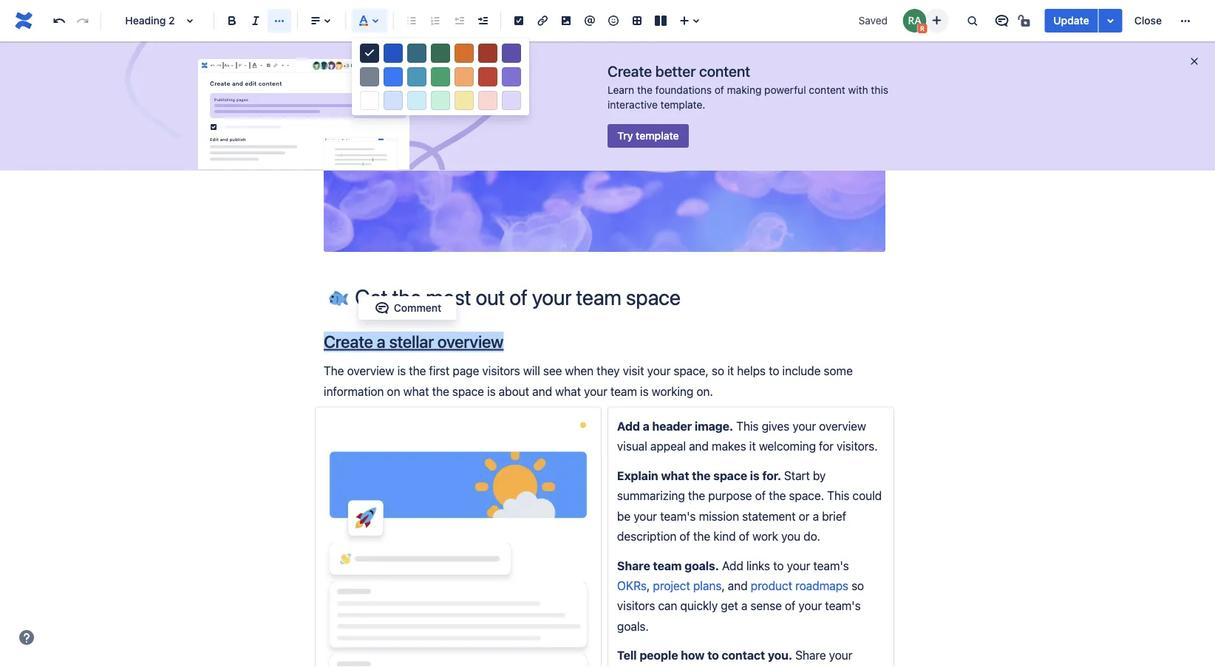 Task type: locate. For each thing, give the bounding box(es) containing it.
0 vertical spatial create
[[608, 62, 652, 79]]

add up visual in the right bottom of the page
[[617, 419, 640, 433]]

overview up information at left bottom
[[347, 364, 394, 378]]

4 chevron down image from the left
[[285, 60, 291, 71]]

the right get
[[590, 122, 606, 135]]

0 horizontal spatial share
[[617, 559, 650, 573]]

what right on
[[403, 384, 429, 398]]

overview
[[437, 332, 504, 352], [347, 364, 394, 378], [819, 419, 866, 433]]

try template
[[617, 130, 679, 142]]

and inside "this gives your overview visual appeal and makes it welcoming for visitors."
[[689, 440, 709, 454]]

the left kind at the right bottom of the page
[[693, 530, 711, 544]]

and
[[232, 80, 243, 87], [220, 137, 228, 141], [532, 384, 552, 398], [689, 440, 709, 454], [728, 579, 748, 593]]

1 vertical spatial so
[[852, 579, 864, 593]]

heading
[[125, 14, 166, 27]]

team's up roadmaps
[[813, 559, 849, 573]]

goals. up tell
[[617, 620, 649, 634]]

or
[[799, 509, 810, 523]]

ruby anderson image
[[903, 9, 926, 33]]

0 horizontal spatial create
[[210, 80, 230, 87]]

image
[[626, 206, 654, 218]]

overview up page
[[437, 332, 504, 352]]

image.
[[695, 419, 733, 433]]

the up interactive
[[637, 84, 653, 96]]

your up welcoming
[[793, 419, 816, 433]]

1 vertical spatial this
[[827, 489, 850, 503]]

it inside "this gives your overview visual appeal and makes it welcoming for visitors."
[[749, 440, 756, 454]]

your up 'description'
[[634, 509, 657, 523]]

0 vertical spatial so
[[712, 364, 724, 378]]

you
[[781, 530, 801, 544]]

emoji image
[[605, 12, 622, 30]]

get
[[721, 599, 738, 613]]

1 vertical spatial update
[[555, 206, 589, 218]]

and left edit
[[232, 80, 243, 87]]

bold ⌘b image
[[223, 12, 241, 30]]

your inside the so visitors can quickly get a sense of your team's goals.
[[799, 599, 822, 613]]

is up on
[[397, 364, 406, 378]]

my first space link down the subtle purple 'option'
[[485, 120, 553, 137]]

out
[[635, 122, 651, 135]]

and down see
[[532, 384, 552, 398]]

chevron down image right link image
[[285, 60, 291, 71]]

for.
[[762, 469, 781, 483]]

1 vertical spatial team
[[610, 384, 637, 398]]

0 horizontal spatial my first space link
[[344, 120, 412, 137]]

my first space down white option
[[344, 122, 412, 135]]

my first space down the subtle purple 'option'
[[485, 122, 553, 135]]

to right "helps"
[[769, 364, 779, 378]]

team's inside the so visitors can quickly get a sense of your team's goals.
[[825, 599, 861, 613]]

do.
[[804, 530, 820, 544]]

and down image.
[[689, 440, 709, 454]]

my first space
[[344, 122, 412, 135], [485, 122, 553, 135]]

this up makes
[[736, 419, 759, 433]]

chevron down image for plus icon
[[285, 60, 291, 71]]

visual
[[617, 440, 647, 454]]

2 horizontal spatial first
[[503, 122, 521, 135]]

so up on.
[[712, 364, 724, 378]]

page
[[453, 364, 479, 378]]

content
[[699, 62, 750, 79], [258, 80, 282, 87], [809, 84, 846, 96]]

saved
[[859, 14, 888, 27]]

this up brief in the bottom of the page
[[827, 489, 850, 503]]

1 horizontal spatial it
[[749, 440, 756, 454]]

information
[[324, 384, 384, 398]]

this inside start by summarizing the purpose of the space. this could be your team's mission statement or a brief description of the kind of work you do.
[[827, 489, 850, 503]]

1 horizontal spatial add
[[722, 559, 743, 573]]

chevron down image for align left image
[[242, 60, 249, 71]]

Subtle red radio
[[478, 91, 497, 110]]

0 vertical spatial visitors
[[482, 364, 520, 378]]

it left "helps"
[[727, 364, 734, 378]]

of
[[715, 84, 724, 96], [654, 122, 663, 135], [755, 489, 766, 503], [680, 530, 690, 544], [739, 530, 750, 544], [785, 599, 796, 613]]

default image
[[361, 44, 378, 62]]

1 vertical spatial visitors
[[617, 599, 655, 613]]

purpose
[[708, 489, 752, 503]]

1 horizontal spatial visitors
[[617, 599, 655, 613]]

what down when
[[555, 384, 581, 398]]

, up get
[[722, 579, 725, 593]]

team down visit
[[610, 384, 637, 398]]

0 horizontal spatial header
[[592, 206, 623, 218]]

update
[[1054, 14, 1089, 27], [555, 206, 589, 218]]

1 my from the left
[[344, 122, 359, 135]]

see
[[543, 364, 562, 378]]

2 chevron down image from the left
[[242, 60, 249, 71]]

create
[[608, 62, 652, 79], [210, 80, 230, 87], [324, 332, 373, 352]]

the down create a stellar overview
[[409, 364, 426, 378]]

0 horizontal spatial add
[[617, 419, 640, 433]]

Subtle blue radio
[[384, 91, 403, 110]]

overview inside "this gives your overview visual appeal and makes it welcoming for visitors."
[[819, 419, 866, 433]]

so visitors can quickly get a sense of your team's goals.
[[617, 579, 867, 634]]

find and replace image
[[963, 12, 981, 30]]

0 horizontal spatial my
[[344, 122, 359, 135]]

update left 'adjust update settings' image
[[1054, 14, 1089, 27]]

a
[[377, 332, 386, 352], [643, 419, 650, 433], [813, 509, 819, 523], [741, 599, 748, 613]]

your inside share team goals. add links to your team's okrs , project plans , and product roadmaps
[[787, 559, 810, 573]]

2 my first space from the left
[[485, 122, 553, 135]]

visitors up about
[[482, 364, 520, 378]]

of inside create better content learn the foundations of making powerful content with this interactive template.
[[715, 84, 724, 96]]

get the most out of your team space link
[[571, 120, 745, 137]]

first left page
[[429, 364, 450, 378]]

first for 1st my first space link
[[362, 122, 380, 135]]

link image
[[272, 60, 279, 71]]

2 horizontal spatial overview
[[819, 419, 866, 433]]

checkbox image left link image
[[265, 60, 272, 71]]

working
[[652, 384, 694, 398]]

1 horizontal spatial so
[[852, 579, 864, 593]]

header left image at the top right of page
[[592, 206, 623, 218]]

0 vertical spatial update
[[1054, 14, 1089, 27]]

my first space link down white option
[[344, 120, 412, 137]]

overview inside the overview is the first page visitors will see when they visit your space, so it helps to include some information on what the space is about and what your team is working on.
[[347, 364, 394, 378]]

1 horizontal spatial team
[[653, 559, 682, 573]]

0 vertical spatial this
[[736, 419, 759, 433]]

team down template.
[[690, 122, 714, 135]]

is down visit
[[640, 384, 649, 398]]

your right you. on the bottom right of the page
[[829, 649, 853, 663]]

0 vertical spatial overview
[[437, 332, 504, 352]]

0 horizontal spatial overview
[[347, 364, 394, 378]]

checkbox image up "edit" at the left of the page
[[208, 121, 220, 133]]

goals. inside share team goals. add links to your team's okrs , project plans , and product roadmaps
[[685, 559, 719, 573]]

chevron down image left link image
[[258, 60, 265, 71]]

0 horizontal spatial team
[[610, 384, 637, 398]]

0 vertical spatial goals.
[[685, 559, 719, 573]]

content down link image
[[258, 80, 282, 87]]

update inside dropdown button
[[555, 206, 589, 218]]

1 vertical spatial goals.
[[617, 620, 649, 634]]

0 horizontal spatial goals.
[[617, 620, 649, 634]]

it right makes
[[749, 440, 756, 454]]

1 vertical spatial share
[[795, 649, 826, 663]]

visitors
[[482, 364, 520, 378], [617, 599, 655, 613]]

goals. up plans on the bottom right of page
[[685, 559, 719, 573]]

goals.
[[685, 559, 719, 573], [617, 620, 649, 634]]

a right get
[[741, 599, 748, 613]]

on.
[[697, 384, 713, 398]]

2 horizontal spatial create
[[608, 62, 652, 79]]

0 vertical spatial header
[[592, 206, 623, 218]]

update button
[[1045, 9, 1098, 33]]

the
[[637, 84, 653, 96], [590, 122, 606, 135], [409, 364, 426, 378], [432, 384, 449, 398], [692, 469, 711, 483], [688, 489, 705, 503], [769, 489, 786, 503], [693, 530, 711, 544]]

first for 1st my first space link from the right
[[503, 122, 521, 135]]

on
[[387, 384, 400, 398]]

share inside share team goals. add links to your team's okrs , project plans , and product roadmaps
[[617, 559, 650, 573]]

0 vertical spatial it
[[727, 364, 734, 378]]

team's down summarizing at the bottom right of page
[[660, 509, 696, 523]]

your up product roadmaps 'link'
[[787, 559, 810, 573]]

1 horizontal spatial goals.
[[685, 559, 719, 573]]

header
[[592, 206, 623, 218], [652, 419, 692, 433]]

redo image
[[216, 60, 222, 71]]

1 horizontal spatial my
[[485, 122, 500, 135]]

to
[[769, 364, 779, 378], [773, 559, 784, 573], [707, 649, 719, 663]]

1 horizontal spatial what
[[555, 384, 581, 398]]

visitors inside the overview is the first page visitors will see when they visit your space, so it helps to include some information on what the space is about and what your team is working on.
[[482, 364, 520, 378]]

your
[[666, 122, 687, 135], [647, 364, 671, 378], [584, 384, 607, 398], [793, 419, 816, 433], [634, 509, 657, 523], [787, 559, 810, 573], [799, 599, 822, 613], [829, 649, 853, 663]]

, left 'project' in the right bottom of the page
[[647, 579, 650, 593]]

3 chevron down image from the left
[[258, 60, 265, 71]]

your down product roadmaps 'link'
[[799, 599, 822, 613]]

option group down green option
[[352, 89, 529, 112]]

a right the 'or'
[[813, 509, 819, 523]]

link image
[[534, 12, 551, 30]]

1 vertical spatial it
[[749, 440, 756, 454]]

my for 1st my first space link
[[344, 122, 359, 135]]

1 vertical spatial header
[[652, 419, 692, 433]]

0 horizontal spatial it
[[727, 364, 734, 378]]

what down appeal on the bottom of page
[[661, 469, 689, 483]]

first down white option
[[362, 122, 380, 135]]

statement
[[742, 509, 796, 523]]

include
[[782, 364, 821, 378]]

indent tab image
[[474, 12, 492, 30]]

1 horizontal spatial ,
[[722, 579, 725, 593]]

template.
[[661, 99, 705, 111]]

and up get
[[728, 579, 748, 593]]

1 vertical spatial team's
[[813, 559, 849, 573]]

redo ⌘⇧z image
[[74, 12, 92, 30]]

visit
[[623, 364, 644, 378]]

1 horizontal spatial overview
[[437, 332, 504, 352]]

0 vertical spatial add
[[617, 419, 640, 433]]

0 horizontal spatial visitors
[[482, 364, 520, 378]]

1 horizontal spatial my first space
[[485, 122, 553, 135]]

chevron down image left align left image
[[229, 60, 235, 71]]

0 horizontal spatial ,
[[647, 579, 650, 593]]

what
[[403, 384, 429, 398], [555, 384, 581, 398], [661, 469, 689, 483]]

the right on
[[432, 384, 449, 398]]

1 vertical spatial overview
[[347, 364, 394, 378]]

2 , from the left
[[722, 579, 725, 593]]

1 horizontal spatial update
[[1054, 14, 1089, 27]]

share for team
[[617, 559, 650, 573]]

chevron down image left text color icon
[[242, 60, 249, 71]]

2 horizontal spatial content
[[809, 84, 846, 96]]

0 vertical spatial checkbox image
[[265, 60, 272, 71]]

my first space for 1st my first space link
[[344, 122, 412, 135]]

update for update header image
[[555, 206, 589, 218]]

so right roadmaps
[[852, 579, 864, 593]]

Subtle green radio
[[431, 91, 450, 110]]

visitors down the okrs
[[617, 599, 655, 613]]

option group down bold green radio
[[352, 65, 529, 89]]

Green radio
[[431, 67, 450, 86]]

space down page
[[452, 384, 484, 398]]

add image, video, or file image
[[557, 12, 575, 30]]

White radio
[[360, 91, 379, 110]]

1 horizontal spatial checkbox image
[[265, 60, 272, 71]]

content link
[[430, 120, 468, 137]]

1 horizontal spatial share
[[795, 649, 826, 663]]

1 my first space from the left
[[344, 122, 412, 135]]

0 horizontal spatial checkbox image
[[208, 121, 220, 133]]

Bold red radio
[[478, 44, 497, 63]]

explain
[[617, 469, 658, 483]]

so
[[712, 364, 724, 378], [852, 579, 864, 593]]

your down they
[[584, 384, 607, 398]]

share inside share your
[[795, 649, 826, 663]]

to right links
[[773, 559, 784, 573]]

first down the subtle purple 'option'
[[503, 122, 521, 135]]

share
[[617, 559, 650, 573], [795, 649, 826, 663]]

no restrictions image
[[1017, 12, 1034, 30]]

1 , from the left
[[647, 579, 650, 593]]

create inside create better content learn the foundations of making powerful content with this interactive template.
[[608, 62, 652, 79]]

first
[[362, 122, 380, 135], [503, 122, 521, 135], [429, 364, 450, 378]]

header up appeal on the bottom of page
[[652, 419, 692, 433]]

1 horizontal spatial this
[[827, 489, 850, 503]]

1 vertical spatial to
[[773, 559, 784, 573]]

to inside the overview is the first page visitors will see when they visit your space, so it helps to include some information on what the space is about and what your team is working on.
[[769, 364, 779, 378]]

create up the
[[324, 332, 373, 352]]

1 horizontal spatial first
[[429, 364, 450, 378]]

a inside the so visitors can quickly get a sense of your team's goals.
[[741, 599, 748, 613]]

2 vertical spatial create
[[324, 332, 373, 352]]

tell
[[617, 649, 637, 663]]

chevron down image
[[229, 60, 235, 71], [242, 60, 249, 71], [258, 60, 265, 71], [285, 60, 291, 71]]

add inside share team goals. add links to your team's okrs , project plans , and product roadmaps
[[722, 559, 743, 573]]

option group up green option
[[352, 41, 529, 65]]

brief
[[822, 509, 846, 523]]

the down "explain what the space is for."
[[688, 489, 705, 503]]

update inside button
[[1054, 14, 1089, 27]]

1 horizontal spatial header
[[652, 419, 692, 433]]

team's down roadmaps
[[825, 599, 861, 613]]

roadmaps
[[796, 579, 849, 593]]

plus image
[[279, 60, 286, 71]]

2 my from the left
[[485, 122, 500, 135]]

team inside share team goals. add links to your team's okrs , project plans , and product roadmaps
[[653, 559, 682, 573]]

quickly
[[680, 599, 718, 613]]

1 horizontal spatial create
[[324, 332, 373, 352]]

0 horizontal spatial my first space
[[344, 122, 412, 135]]

Yellow radio
[[455, 67, 474, 86]]

layouts image
[[652, 12, 670, 30]]

header inside the main content area, start typing to enter text. 'text field'
[[652, 419, 692, 433]]

more image
[[1177, 12, 1195, 30]]

create up learn
[[608, 62, 652, 79]]

create inside the main content area, start typing to enter text. 'text field'
[[324, 332, 373, 352]]

0 horizontal spatial update
[[555, 206, 589, 218]]

update header image
[[555, 206, 654, 218]]

1 chevron down image from the left
[[229, 60, 235, 71]]

project plans link
[[653, 579, 722, 593]]

1 vertical spatial create
[[210, 80, 230, 87]]

the overview is the first page visitors will see when they visit your space, so it helps to include some information on what the space is about and what your team is working on.
[[324, 364, 856, 398]]

0 horizontal spatial so
[[712, 364, 724, 378]]

so inside the so visitors can quickly get a sense of your team's goals.
[[852, 579, 864, 593]]

edit
[[210, 137, 219, 141]]

0 horizontal spatial first
[[362, 122, 380, 135]]

update left image at the top right of page
[[555, 206, 589, 218]]

Gray radio
[[360, 67, 379, 86]]

first inside the overview is the first page visitors will see when they visit your space, so it helps to include some information on what the space is about and what your team is working on.
[[429, 364, 450, 378]]

table image
[[628, 12, 646, 30]]

content left with
[[809, 84, 846, 96]]

option group
[[352, 41, 529, 65], [352, 65, 529, 89], [352, 89, 529, 112]]

with
[[848, 84, 868, 96]]

2 horizontal spatial team
[[690, 122, 714, 135]]

2 vertical spatial team
[[653, 559, 682, 573]]

create up publishing on the top of the page
[[210, 80, 230, 87]]

0 vertical spatial to
[[769, 364, 779, 378]]

0 vertical spatial team's
[[660, 509, 696, 523]]

product
[[751, 579, 793, 593]]

bullet list ⌘⇧8 image
[[403, 12, 421, 30]]

is
[[397, 364, 406, 378], [487, 384, 496, 398], [640, 384, 649, 398], [750, 469, 760, 483]]

Blue radio
[[384, 67, 403, 86]]

interactive
[[608, 99, 658, 111]]

0 horizontal spatial content
[[258, 80, 282, 87]]

create for create better content learn the foundations of making powerful content with this interactive template.
[[608, 62, 652, 79]]

by
[[813, 469, 826, 483]]

1 horizontal spatial my first space link
[[485, 120, 553, 137]]

Subtle yellow radio
[[455, 91, 474, 110]]

1 vertical spatial add
[[722, 559, 743, 573]]

how
[[681, 649, 705, 663]]

0 horizontal spatial this
[[736, 419, 759, 433]]

my right move this page image
[[344, 122, 359, 135]]

my down "subtle red" option
[[485, 122, 500, 135]]

a left stellar
[[377, 332, 386, 352]]

project
[[653, 579, 690, 593]]

2 vertical spatial team's
[[825, 599, 861, 613]]

Bold blue radio
[[384, 44, 403, 63]]

space
[[383, 122, 412, 135], [524, 122, 553, 135], [717, 122, 745, 135], [452, 384, 484, 398], [713, 469, 747, 483]]

share up the okrs
[[617, 559, 650, 573]]

checkbox image
[[265, 60, 272, 71], [208, 121, 220, 133]]

numbered list ⌘⇧7 image
[[427, 12, 444, 30]]

add left links
[[722, 559, 743, 573]]

0 vertical spatial share
[[617, 559, 650, 573]]

comment image
[[373, 299, 391, 317]]

2 vertical spatial overview
[[819, 419, 866, 433]]

to right how
[[707, 649, 719, 663]]

and inside share team goals. add links to your team's okrs , project plans , and product roadmaps
[[728, 579, 748, 593]]

team up 'project' in the right bottom of the page
[[653, 559, 682, 573]]

adjust update settings image
[[1102, 12, 1120, 30]]

overview for create a stellar overview
[[437, 332, 504, 352]]

overview up visitors.
[[819, 419, 866, 433]]

they
[[597, 364, 620, 378]]

share right you. on the bottom right of the page
[[795, 649, 826, 663]]

content up making
[[699, 62, 750, 79]]



Task type: vqa. For each thing, say whether or not it's contained in the screenshot.
within
no



Task type: describe. For each thing, give the bounding box(es) containing it.
2 my first space link from the left
[[485, 120, 553, 137]]

links
[[746, 559, 770, 573]]

1 horizontal spatial content
[[699, 62, 750, 79]]

making
[[727, 84, 762, 96]]

create and edit content
[[210, 80, 282, 87]]

your inside "this gives your overview visual appeal and makes it welcoming for visitors."
[[793, 419, 816, 433]]

chevron down image for text color icon
[[258, 60, 265, 71]]

sense
[[751, 599, 782, 613]]

start
[[784, 469, 810, 483]]

and right "edit" at the left of the page
[[220, 137, 228, 141]]

explain what the space is for.
[[617, 469, 784, 483]]

be
[[617, 509, 631, 523]]

invite to edit image
[[928, 11, 946, 29]]

share your
[[617, 649, 886, 668]]

a inside start by summarizing the purpose of the space. this could be your team's mission statement or a brief description of the kind of work you do.
[[813, 509, 819, 523]]

:fish: image
[[329, 287, 348, 306]]

can
[[658, 599, 677, 613]]

okrs
[[617, 579, 647, 593]]

space down subtle blue radio
[[383, 122, 412, 135]]

2 horizontal spatial what
[[661, 469, 689, 483]]

about
[[499, 384, 529, 398]]

space.
[[789, 489, 824, 503]]

plans
[[693, 579, 722, 593]]

appeal
[[650, 440, 686, 454]]

Bold green radio
[[431, 44, 450, 63]]

text color image
[[250, 60, 259, 71]]

align left image
[[307, 12, 325, 30]]

is left for. at the bottom of page
[[750, 469, 760, 483]]

the up purpose
[[692, 469, 711, 483]]

Bold orange radio
[[455, 44, 474, 63]]

and inside the overview is the first page visitors will see when they visit your space, so it helps to include some information on what the space is about and what your team is working on.
[[532, 384, 552, 398]]

most
[[609, 122, 632, 135]]

space,
[[674, 364, 709, 378]]

the inside create better content learn the foundations of making powerful content with this interactive template.
[[637, 84, 653, 96]]

outdent ⇧tab image
[[450, 12, 468, 30]]

close
[[1134, 14, 1162, 27]]

product roadmaps link
[[751, 579, 849, 593]]

more formatting image
[[271, 12, 288, 30]]

team inside the overview is the first page visitors will see when they visit your space, so it helps to include some information on what the space is about and what your team is working on.
[[610, 384, 637, 398]]

will
[[523, 364, 540, 378]]

mention image
[[581, 12, 599, 30]]

confluence image
[[12, 9, 35, 33]]

work
[[753, 530, 778, 544]]

your inside share your
[[829, 649, 853, 663]]

content
[[430, 122, 468, 135]]

better
[[655, 62, 696, 79]]

your up working
[[647, 364, 671, 378]]

close button
[[1126, 9, 1171, 33]]

header inside dropdown button
[[592, 206, 623, 218]]

Give this page a title text field
[[355, 285, 886, 310]]

this gives your overview visual appeal and makes it welcoming for visitors.
[[617, 419, 878, 454]]

visitors inside the so visitors can quickly get a sense of your team's goals.
[[617, 599, 655, 613]]

edit and publish
[[210, 137, 246, 141]]

create for create a stellar overview
[[324, 332, 373, 352]]

chevron down image for text style 'image'
[[229, 60, 235, 71]]

0 vertical spatial team
[[690, 122, 714, 135]]

help image
[[18, 629, 35, 647]]

kind
[[714, 530, 736, 544]]

mission
[[699, 509, 739, 523]]

3 option group from the top
[[352, 89, 529, 112]]

heading 2
[[125, 14, 175, 27]]

Subtle teal radio
[[407, 91, 427, 110]]

to inside share team goals. add links to your team's okrs , project plans , and product roadmaps
[[773, 559, 784, 573]]

add a header image.
[[617, 419, 733, 433]]

2 vertical spatial to
[[707, 649, 719, 663]]

summarizing
[[617, 489, 685, 503]]

my first space for 1st my first space link from the right
[[485, 122, 553, 135]]

dismiss image
[[1189, 55, 1200, 67]]

text style image
[[223, 60, 230, 71]]

overview for this gives your overview visual appeal and makes it welcoming for visitors.
[[819, 419, 866, 433]]

team's inside start by summarizing the purpose of the space. this could be your team's mission statement or a brief description of the kind of work you do.
[[660, 509, 696, 523]]

welcoming
[[759, 440, 816, 454]]

0 horizontal spatial what
[[403, 384, 429, 398]]

space down making
[[717, 122, 745, 135]]

Purple radio
[[502, 67, 521, 86]]

1 vertical spatial checkbox image
[[208, 121, 220, 133]]

heading 2 button
[[107, 4, 208, 37]]

share for your
[[795, 649, 826, 663]]

could
[[853, 489, 882, 503]]

your inside start by summarizing the purpose of the space. this could be your team's mission statement or a brief description of the kind of work you do.
[[634, 509, 657, 523]]

Red radio
[[478, 67, 497, 86]]

for
[[819, 440, 834, 454]]

create a stellar overview
[[324, 332, 504, 352]]

comment button
[[364, 299, 450, 317]]

powerful
[[764, 84, 806, 96]]

the down for. at the bottom of page
[[769, 489, 786, 503]]

2 option group from the top
[[352, 65, 529, 89]]

okrs link
[[617, 579, 647, 593]]

create for create and edit content
[[210, 80, 230, 87]]

update for update
[[1054, 14, 1089, 27]]

so inside the overview is the first page visitors will see when they visit your space, so it helps to include some information on what the space is about and what your team is working on.
[[712, 364, 724, 378]]

publishing pages
[[214, 97, 248, 102]]

undo image
[[209, 60, 216, 71]]

the
[[324, 364, 344, 378]]

people
[[640, 649, 678, 663]]

comment
[[394, 302, 442, 314]]

gives
[[762, 419, 790, 433]]

Bold teal radio
[[407, 44, 427, 63]]

some
[[824, 364, 853, 378]]

confluence icon image
[[200, 61, 209, 70]]

your down template.
[[666, 122, 687, 135]]

it inside the overview is the first page visitors will see when they visit your space, so it helps to include some information on what the space is about and what your team is working on.
[[727, 364, 734, 378]]

team's inside share team goals. add links to your team's okrs , project plans , and product roadmaps
[[813, 559, 849, 573]]

try template button
[[608, 124, 689, 148]]

italic ⌘i image
[[247, 12, 265, 30]]

makes
[[712, 440, 746, 454]]

learn
[[608, 84, 634, 96]]

get the most out of your team space
[[571, 122, 745, 135]]

1 my first space link from the left
[[344, 120, 412, 137]]

publish
[[230, 137, 246, 141]]

description
[[617, 530, 677, 544]]

:fish: image
[[329, 287, 348, 306]]

start by summarizing the purpose of the space. this could be your team's mission statement or a brief description of the kind of work you do.
[[617, 469, 885, 544]]

get
[[571, 122, 588, 135]]

this inside "this gives your overview visual appeal and makes it welcoming for visitors."
[[736, 419, 759, 433]]

Bold purple radio
[[502, 44, 521, 63]]

2
[[169, 14, 175, 27]]

visitors.
[[837, 440, 878, 454]]

when
[[565, 364, 594, 378]]

you.
[[768, 649, 792, 663]]

tell people how to contact you.
[[617, 649, 792, 663]]

+3
[[343, 63, 349, 68]]

Default radio
[[360, 44, 379, 63]]

space up purpose
[[713, 469, 747, 483]]

create better content learn the foundations of making powerful content with this interactive template.
[[608, 62, 888, 111]]

comment icon image
[[993, 12, 1011, 30]]

update header image button
[[551, 182, 658, 219]]

a up visual in the right bottom of the page
[[643, 419, 650, 433]]

this
[[871, 84, 888, 96]]

Main content area, start typing to enter text. text field
[[315, 332, 894, 668]]

stellar
[[389, 332, 434, 352]]

is left about
[[487, 384, 496, 398]]

move this page image
[[327, 123, 339, 135]]

share team goals. add links to your team's okrs , project plans , and product roadmaps
[[617, 559, 852, 593]]

foundations
[[655, 84, 712, 96]]

confluence image
[[12, 9, 35, 33]]

Teal radio
[[407, 67, 427, 86]]

Subtle purple radio
[[502, 91, 521, 110]]

action item image
[[510, 12, 528, 30]]

of inside the so visitors can quickly get a sense of your team's goals.
[[785, 599, 796, 613]]

space inside the overview is the first page visitors will see when they visit your space, so it helps to include some information on what the space is about and what your team is working on.
[[452, 384, 484, 398]]

contact
[[722, 649, 765, 663]]

helps
[[737, 364, 766, 378]]

1 option group from the top
[[352, 41, 529, 65]]

my for 1st my first space link from the right
[[485, 122, 500, 135]]

template
[[636, 130, 679, 142]]

align left image
[[237, 60, 243, 71]]

space left get
[[524, 122, 553, 135]]

undo ⌘z image
[[50, 12, 68, 30]]

goals. inside the so visitors can quickly get a sense of your team's goals.
[[617, 620, 649, 634]]



